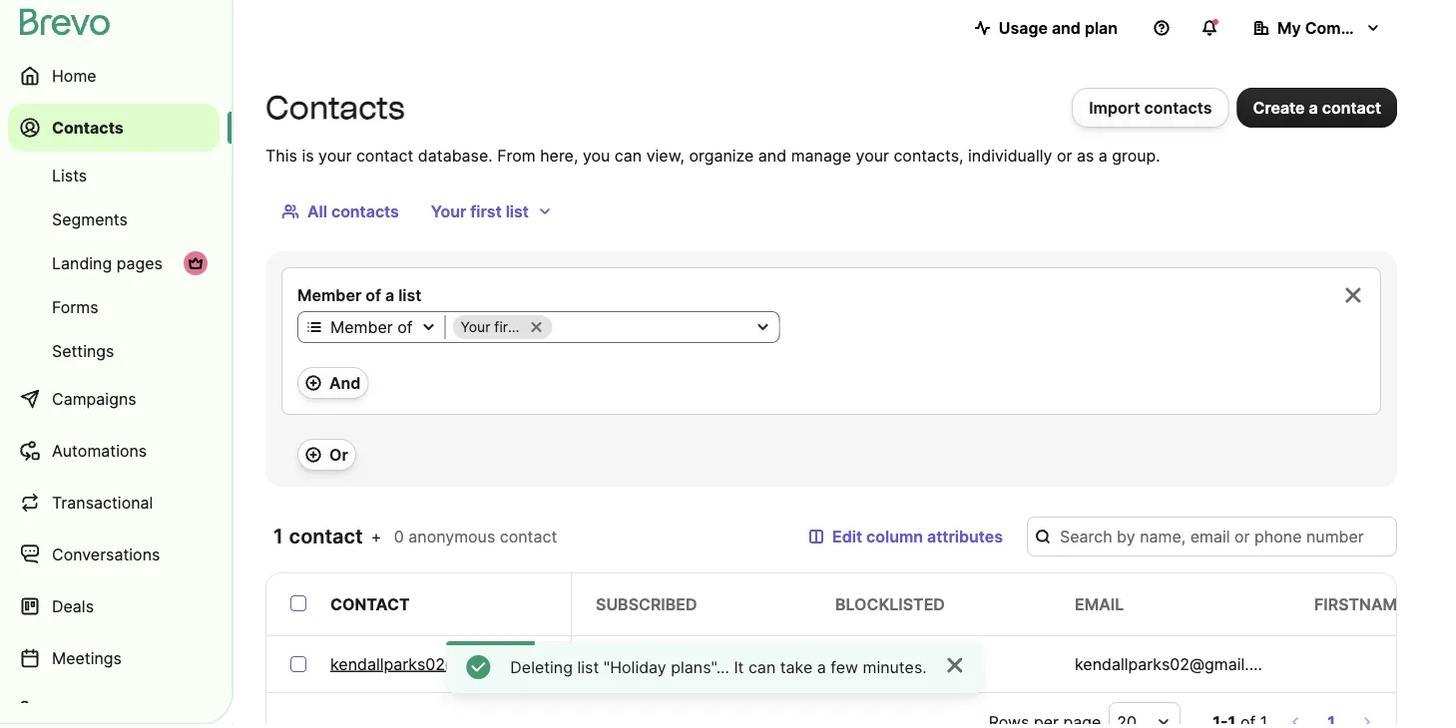 Task type: vqa. For each thing, say whether or not it's contained in the screenshot.
'Which'
no



Task type: locate. For each thing, give the bounding box(es) containing it.
1 horizontal spatial of
[[398, 318, 413, 337]]

1 kendallparks02@gmail.com from the left
[[331, 655, 537, 674]]

company
[[1306, 18, 1379, 37]]

all
[[308, 202, 327, 221]]

1 vertical spatial contacts
[[331, 202, 399, 221]]

member of a list
[[298, 286, 422, 305]]

1 your from the left
[[319, 146, 352, 165]]

all contacts button
[[266, 192, 415, 232]]

can
[[615, 146, 642, 165], [749, 658, 776, 677]]

2 kendallparks02@gmail.com from the left
[[1075, 655, 1282, 674]]

contacts
[[1145, 98, 1213, 117], [331, 202, 399, 221]]

contacts
[[266, 88, 405, 127], [52, 118, 124, 137]]

can right it
[[749, 658, 776, 677]]

kendallparks02@gmail.com link
[[331, 653, 537, 677]]

member for member of a list
[[298, 286, 362, 305]]

manage
[[791, 146, 852, 165]]

1 vertical spatial your
[[461, 319, 491, 336]]

1 horizontal spatial contacts
[[1145, 98, 1213, 117]]

0 horizontal spatial contacts
[[52, 118, 124, 137]]

forms
[[52, 298, 98, 317]]

or
[[330, 445, 348, 465]]

contacts right all
[[331, 202, 399, 221]]

1 vertical spatial first
[[495, 319, 521, 336]]

contact inside 1 contact + 0 anonymous contact
[[500, 527, 557, 547]]

1 vertical spatial of
[[398, 318, 413, 337]]

contacts inside button
[[331, 202, 399, 221]]

first
[[471, 202, 502, 221], [495, 319, 521, 336]]

0 vertical spatial of
[[366, 286, 381, 305]]

can right you on the left top of page
[[615, 146, 642, 165]]

as
[[1077, 146, 1095, 165]]

member of button
[[299, 316, 445, 339]]

0 vertical spatial member
[[298, 286, 362, 305]]

your first list button
[[415, 192, 569, 232]]

of
[[366, 286, 381, 305], [398, 318, 413, 337]]

0 vertical spatial contacts
[[1145, 98, 1213, 117]]

of up member of
[[366, 286, 381, 305]]

contacts inside contacts link
[[52, 118, 124, 137]]

lists
[[52, 166, 87, 185]]

it
[[734, 658, 744, 677]]

of down 'member of a list'
[[398, 318, 413, 337]]

1 horizontal spatial can
[[749, 658, 776, 677]]

0 horizontal spatial kendallparks02@gmail.com
[[331, 655, 537, 674]]

campaigns
[[52, 389, 136, 409]]

contacts right import
[[1145, 98, 1213, 117]]

create
[[1254, 98, 1306, 117]]

contact up 'all contacts'
[[356, 146, 414, 165]]

member
[[298, 286, 362, 305], [331, 318, 393, 337]]

attributes
[[928, 527, 1003, 547]]

kendallparks02@gmail.com
[[331, 655, 537, 674], [1075, 655, 1282, 674]]

1 vertical spatial your first list
[[461, 319, 544, 336]]

member for member of
[[331, 318, 393, 337]]

1 horizontal spatial your
[[856, 146, 890, 165]]

member down 'member of a list'
[[331, 318, 393, 337]]

0 vertical spatial can
[[615, 146, 642, 165]]

list
[[506, 202, 529, 221], [399, 286, 422, 305], [524, 319, 544, 336], [578, 658, 599, 677]]

left___rvooi image
[[188, 256, 204, 272]]

usage and plan
[[999, 18, 1118, 37]]

0 horizontal spatial your
[[319, 146, 352, 165]]

contacts for import contacts
[[1145, 98, 1213, 117]]

campaigns link
[[8, 375, 220, 423]]

0 horizontal spatial of
[[366, 286, 381, 305]]

group.
[[1113, 146, 1161, 165]]

you
[[583, 146, 610, 165]]

blocklisted
[[836, 595, 946, 615]]

anonymous
[[409, 527, 496, 547]]

kendallparks02@gmail.com down email
[[1075, 655, 1282, 674]]

view,
[[647, 146, 685, 165]]

contact right anonymous
[[500, 527, 557, 547]]

of for member of
[[398, 318, 413, 337]]

contacts up lists
[[52, 118, 124, 137]]

0 horizontal spatial and
[[759, 146, 787, 165]]

and left plan
[[1052, 18, 1081, 37]]

plans"...
[[671, 658, 730, 677]]

a right create
[[1310, 98, 1319, 117]]

0 vertical spatial and
[[1052, 18, 1081, 37]]

conversations
[[52, 545, 160, 565]]

0 vertical spatial your
[[431, 202, 467, 221]]

a inside button
[[1310, 98, 1319, 117]]

your
[[319, 146, 352, 165], [856, 146, 890, 165]]

your right manage
[[856, 146, 890, 165]]

contacts up the is
[[266, 88, 405, 127]]

1 horizontal spatial and
[[1052, 18, 1081, 37]]

and inside 'button'
[[1052, 18, 1081, 37]]

import contacts
[[1090, 98, 1213, 117]]

0 vertical spatial first
[[471, 202, 502, 221]]

1 vertical spatial and
[[759, 146, 787, 165]]

a
[[1310, 98, 1319, 117], [1099, 146, 1108, 165], [385, 286, 395, 305], [818, 658, 827, 677]]

few
[[831, 658, 859, 677]]

your
[[431, 202, 467, 221], [461, 319, 491, 336]]

1 horizontal spatial kendallparks02@gmail.com
[[1075, 655, 1282, 674]]

contact right create
[[1323, 98, 1382, 117]]

contact
[[1323, 98, 1382, 117], [356, 146, 414, 165], [289, 525, 363, 549], [500, 527, 557, 547]]

your first list
[[431, 202, 529, 221], [461, 319, 544, 336]]

my company
[[1278, 18, 1379, 37]]

column
[[867, 527, 924, 547]]

create a contact
[[1254, 98, 1382, 117]]

1 vertical spatial member
[[331, 318, 393, 337]]

transactional
[[52, 493, 153, 513]]

your inside your first list popup button
[[461, 319, 491, 336]]

segments link
[[8, 200, 220, 240]]

contacts inside button
[[1145, 98, 1213, 117]]

your right the is
[[319, 146, 352, 165]]

plan
[[1085, 18, 1118, 37]]

your first list inside button
[[431, 202, 529, 221]]

transactional link
[[8, 479, 220, 527]]

database.
[[418, 146, 493, 165]]

your inside your first list button
[[431, 202, 467, 221]]

contacts for all contacts
[[331, 202, 399, 221]]

or button
[[298, 439, 356, 471]]

member up member of
[[298, 286, 362, 305]]

take
[[781, 658, 813, 677]]

or
[[1057, 146, 1073, 165]]

0 vertical spatial your first list
[[431, 202, 529, 221]]

and button
[[298, 367, 369, 399]]

calls
[[52, 701, 88, 720]]

and
[[1052, 18, 1081, 37], [759, 146, 787, 165]]

email
[[1075, 595, 1125, 615]]

from
[[497, 146, 536, 165]]

lists link
[[8, 156, 220, 196]]

0 horizontal spatial contacts
[[331, 202, 399, 221]]

kendallparks02@gmail.com down the notification timer progress bar
[[331, 655, 537, 674]]

member inside button
[[331, 318, 393, 337]]

of inside button
[[398, 318, 413, 337]]

my
[[1278, 18, 1302, 37]]

and left manage
[[759, 146, 787, 165]]



Task type: describe. For each thing, give the bounding box(es) containing it.
your first list button
[[446, 316, 779, 339]]

of for member of a list
[[366, 286, 381, 305]]

notification timer progress bar
[[447, 642, 532, 646]]

contacts link
[[8, 104, 220, 152]]

individually
[[969, 146, 1053, 165]]

a up member of
[[385, 286, 395, 305]]

landing
[[52, 254, 112, 273]]

minutes.
[[863, 658, 927, 677]]

email
[[624, 657, 659, 673]]

calls link
[[8, 687, 220, 726]]

organize
[[689, 146, 754, 165]]

0 horizontal spatial can
[[615, 146, 642, 165]]

edit column attributes
[[833, 527, 1003, 547]]

usage
[[999, 18, 1048, 37]]

landing pages
[[52, 254, 163, 273]]

deals link
[[8, 583, 220, 631]]

landing pages link
[[8, 244, 220, 284]]

1 contact + 0 anonymous contact
[[274, 525, 557, 549]]

1 vertical spatial can
[[749, 658, 776, 677]]

home
[[52, 66, 96, 85]]

usage and plan button
[[959, 8, 1134, 48]]

is
[[302, 146, 314, 165]]

create a contact button
[[1238, 88, 1398, 128]]

import
[[1090, 98, 1141, 117]]

home link
[[8, 52, 220, 100]]

first inside button
[[471, 202, 502, 221]]

automations
[[52, 441, 147, 461]]

a right 'as'
[[1099, 146, 1108, 165]]

conversations link
[[8, 531, 220, 579]]

this
[[266, 146, 297, 165]]

list inside popup button
[[524, 319, 544, 336]]

all contacts
[[308, 202, 399, 221]]

left___c25ys image
[[604, 657, 620, 673]]

here,
[[540, 146, 579, 165]]

meetings link
[[8, 635, 220, 683]]

Search by name, email or phone number search field
[[1027, 517, 1398, 557]]

segments
[[52, 210, 128, 229]]

pages
[[117, 254, 163, 273]]

a left few
[[818, 658, 827, 677]]

contacts,
[[894, 146, 964, 165]]

deleting list "holiday plans"... it can take a few minutes.
[[511, 658, 927, 677]]

2 your from the left
[[856, 146, 890, 165]]

automations link
[[8, 427, 220, 475]]

"holiday
[[604, 658, 667, 677]]

import contacts button
[[1073, 88, 1230, 128]]

member of
[[331, 318, 413, 337]]

1
[[274, 525, 284, 549]]

contact right 1 on the bottom left
[[289, 525, 363, 549]]

meetings
[[52, 649, 122, 668]]

your first list inside popup button
[[461, 319, 544, 336]]

this is your contact database. from here, you can view, organize and manage your contacts, individually or as a group.
[[266, 146, 1161, 165]]

and
[[330, 373, 361, 393]]

settings link
[[8, 331, 220, 371]]

subscribed
[[596, 595, 698, 615]]

contact
[[331, 595, 410, 615]]

+
[[371, 527, 382, 547]]

edit
[[833, 527, 863, 547]]

edit column attributes button
[[793, 517, 1019, 557]]

deals
[[52, 597, 94, 617]]

my company button
[[1238, 8, 1398, 48]]

firstname
[[1315, 595, 1408, 615]]

first inside popup button
[[495, 319, 521, 336]]

settings
[[52, 341, 114, 361]]

list inside button
[[506, 202, 529, 221]]

1 horizontal spatial contacts
[[266, 88, 405, 127]]

0
[[394, 527, 404, 547]]

contact inside create a contact button
[[1323, 98, 1382, 117]]

forms link
[[8, 288, 220, 328]]

deleting
[[511, 658, 573, 677]]



